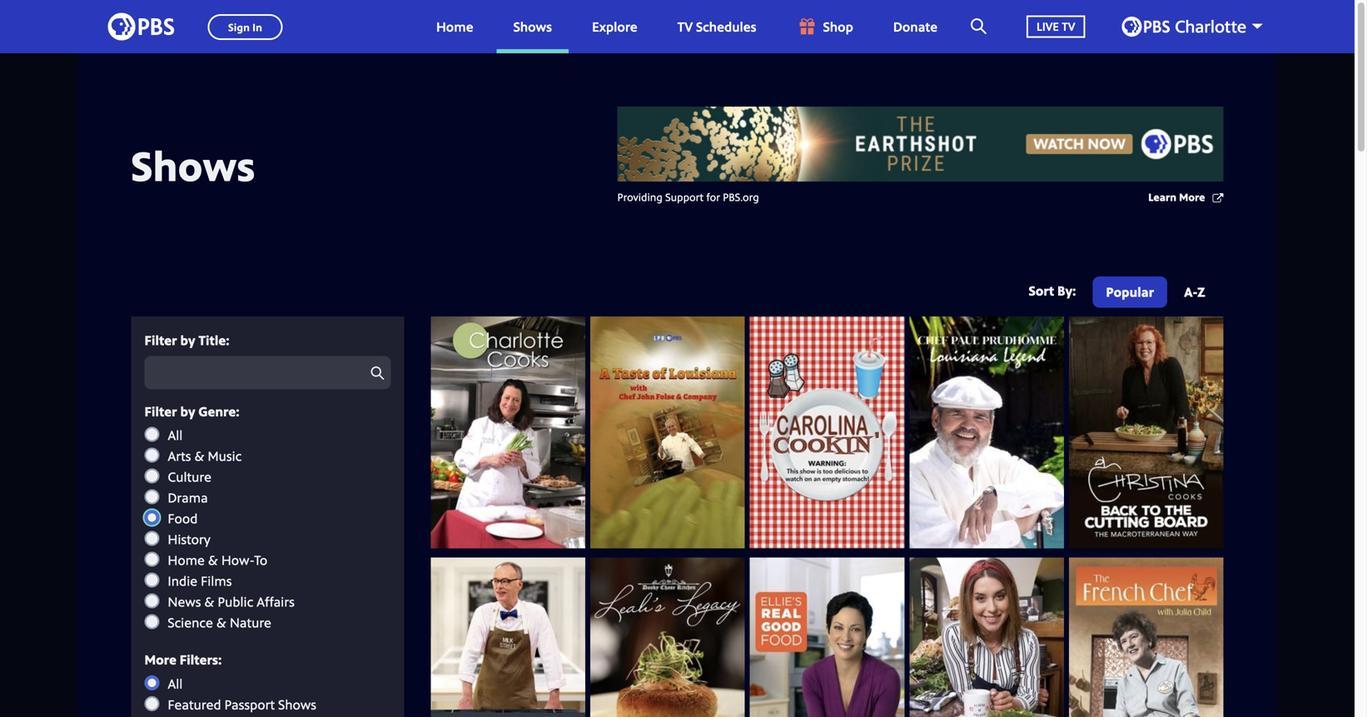 Task type: vqa. For each thing, say whether or not it's contained in the screenshot.
Your
no



Task type: locate. For each thing, give the bounding box(es) containing it.
films
[[201, 572, 232, 590]]

donate link
[[877, 0, 955, 53]]

0 vertical spatial by
[[180, 331, 195, 349]]

sort by: element
[[1090, 277, 1219, 312]]

filter by genre: element
[[144, 426, 391, 631]]

live tv
[[1037, 18, 1076, 34]]

filter
[[144, 331, 177, 349], [144, 402, 177, 420]]

culture
[[168, 468, 212, 486]]

0 vertical spatial more
[[1180, 189, 1206, 204]]

nature
[[230, 614, 271, 631]]

shows inside the "more filters: all featured passport shows"
[[278, 695, 316, 713]]

0 vertical spatial home
[[436, 17, 474, 35]]

& right arts
[[194, 447, 204, 465]]

filter by genre: all arts & music culture drama food history home & how-to indie films news & public affairs science & nature
[[144, 402, 295, 631]]

ellie's real good food image
[[750, 557, 905, 717]]

more
[[1180, 189, 1206, 204], [144, 651, 177, 668]]

home inside filter by genre: all arts & music culture drama food history home & how-to indie films news & public affairs science & nature
[[168, 551, 205, 569]]

0 vertical spatial all
[[168, 426, 183, 444]]

live tv link
[[1010, 0, 1102, 53]]

shows inside shows link
[[514, 17, 552, 35]]

christina cooks: back to the cutting board image
[[1069, 316, 1224, 548]]

christopher kimball's milk street television image
[[431, 557, 586, 717]]

public
[[218, 593, 253, 611]]

filter up arts
[[144, 402, 177, 420]]

by:
[[1058, 282, 1076, 299]]

2 all from the top
[[168, 675, 183, 693]]

pbs.org
[[723, 189, 759, 204]]

2 filter from the top
[[144, 402, 177, 420]]

0 horizontal spatial shows
[[131, 137, 255, 193]]

more left filters: in the left of the page
[[144, 651, 177, 668]]

1 all from the top
[[168, 426, 183, 444]]

filter for filter by genre: all arts & music culture drama food history home & how-to indie films news & public affairs science & nature
[[144, 402, 177, 420]]

1 horizontal spatial tv
[[1062, 18, 1076, 34]]

all up featured
[[168, 675, 183, 693]]

1 vertical spatial by
[[180, 402, 195, 420]]

0 vertical spatial filter
[[144, 331, 177, 349]]

carolina cookin' image
[[750, 316, 905, 548]]

all inside the "more filters: all featured passport shows"
[[168, 675, 183, 693]]

0 vertical spatial shows
[[514, 17, 552, 35]]

Filter by Title: text field
[[144, 356, 391, 389]]

featured
[[168, 695, 221, 713]]

tv left schedules
[[678, 17, 693, 35]]

the dooky chase kitchen: leah's legacy image
[[591, 557, 745, 717]]

home link
[[420, 0, 490, 53]]

news
[[168, 593, 201, 611]]

more filters: element
[[144, 675, 391, 717]]

home down history
[[168, 551, 205, 569]]

0 horizontal spatial home
[[168, 551, 205, 569]]

tv
[[678, 17, 693, 35], [1062, 18, 1076, 34]]

music
[[208, 447, 242, 465]]

0 horizontal spatial more
[[144, 651, 177, 668]]

more right learn on the top of page
[[1180, 189, 1206, 204]]

schedules
[[696, 17, 757, 35]]

2 vertical spatial shows
[[278, 695, 316, 713]]

1 vertical spatial shows
[[131, 137, 255, 193]]

a-
[[1184, 283, 1198, 301]]

advertisement region
[[618, 107, 1224, 182]]

all up arts
[[168, 426, 183, 444]]

all
[[168, 426, 183, 444], [168, 675, 183, 693]]

0 horizontal spatial tv
[[678, 17, 693, 35]]

food
[[168, 509, 198, 527]]

filter left title:
[[144, 331, 177, 349]]

providing support for pbs.org
[[618, 189, 759, 204]]

1 vertical spatial all
[[168, 675, 183, 693]]

flavor of poland image
[[910, 557, 1064, 717]]

tv schedules link
[[661, 0, 773, 53]]

learn
[[1149, 189, 1177, 204]]

by left title:
[[180, 331, 195, 349]]

affairs
[[257, 593, 295, 611]]

1 vertical spatial home
[[168, 551, 205, 569]]

tv right live
[[1062, 18, 1076, 34]]

shows
[[514, 17, 552, 35], [131, 137, 255, 193], [278, 695, 316, 713]]

2 by from the top
[[180, 402, 195, 420]]

by for title:
[[180, 331, 195, 349]]

how-
[[222, 551, 254, 569]]

science
[[168, 614, 213, 631]]

by
[[180, 331, 195, 349], [180, 402, 195, 420]]

1 by from the top
[[180, 331, 195, 349]]

filter inside filter by genre: all arts & music culture drama food history home & how-to indie films news & public affairs science & nature
[[144, 402, 177, 420]]

&
[[194, 447, 204, 465], [208, 551, 218, 569], [204, 593, 214, 611], [216, 614, 226, 631]]

by inside filter by genre: all arts & music culture drama food history home & how-to indie films news & public affairs science & nature
[[180, 402, 195, 420]]

genre:
[[198, 402, 240, 420]]

& down films
[[204, 593, 214, 611]]

home
[[436, 17, 474, 35], [168, 551, 205, 569]]

all inside filter by genre: all arts & music culture drama food history home & how-to indie films news & public affairs science & nature
[[168, 426, 183, 444]]

1 vertical spatial filter
[[144, 402, 177, 420]]

to
[[254, 551, 268, 569]]

2 horizontal spatial shows
[[514, 17, 552, 35]]

1 horizontal spatial shows
[[278, 695, 316, 713]]

home left shows link
[[436, 17, 474, 35]]

by left 'genre:'
[[180, 402, 195, 420]]

1 filter from the top
[[144, 331, 177, 349]]

1 vertical spatial more
[[144, 651, 177, 668]]

search image
[[971, 18, 987, 34]]



Task type: describe. For each thing, give the bounding box(es) containing it.
more inside the "more filters: all featured passport shows"
[[144, 651, 177, 668]]

tv schedules
[[678, 17, 757, 35]]

filter by title:
[[144, 331, 230, 349]]

sort
[[1029, 282, 1055, 299]]

charlotte cooks image
[[431, 316, 586, 548]]

1 horizontal spatial home
[[436, 17, 474, 35]]

by for genre:
[[180, 402, 195, 420]]

pbs image
[[108, 8, 174, 45]]

providing
[[618, 189, 663, 204]]

indie
[[168, 572, 197, 590]]

sort by:
[[1029, 282, 1076, 299]]

arts
[[168, 447, 191, 465]]

the french chef classics image
[[1069, 557, 1224, 717]]

more filters: all featured passport shows
[[144, 651, 316, 713]]

a-z
[[1184, 283, 1206, 301]]

learn more link
[[1149, 189, 1224, 206]]

explore link
[[576, 0, 654, 53]]

a taste of louisiana with chef john folse & co. image
[[591, 316, 745, 548]]

shop
[[823, 17, 854, 35]]

explore
[[592, 17, 638, 35]]

shows link
[[497, 0, 569, 53]]

passport
[[225, 695, 275, 713]]

filters:
[[180, 651, 222, 668]]

shop link
[[780, 0, 870, 53]]

& up films
[[208, 551, 218, 569]]

title:
[[198, 331, 230, 349]]

1 horizontal spatial more
[[1180, 189, 1206, 204]]

support
[[666, 189, 704, 204]]

live
[[1037, 18, 1059, 34]]

pbs charlotte image
[[1122, 17, 1246, 37]]

popular
[[1106, 283, 1154, 301]]

z
[[1198, 283, 1206, 301]]

learn more
[[1149, 189, 1206, 204]]

filter for filter by title:
[[144, 331, 177, 349]]

drama
[[168, 489, 208, 507]]

& down public
[[216, 614, 226, 631]]

donate
[[894, 17, 938, 35]]

for
[[706, 189, 720, 204]]

chef paul prudhomme: louisiana legend image
[[910, 316, 1064, 548]]

history
[[168, 530, 210, 548]]



